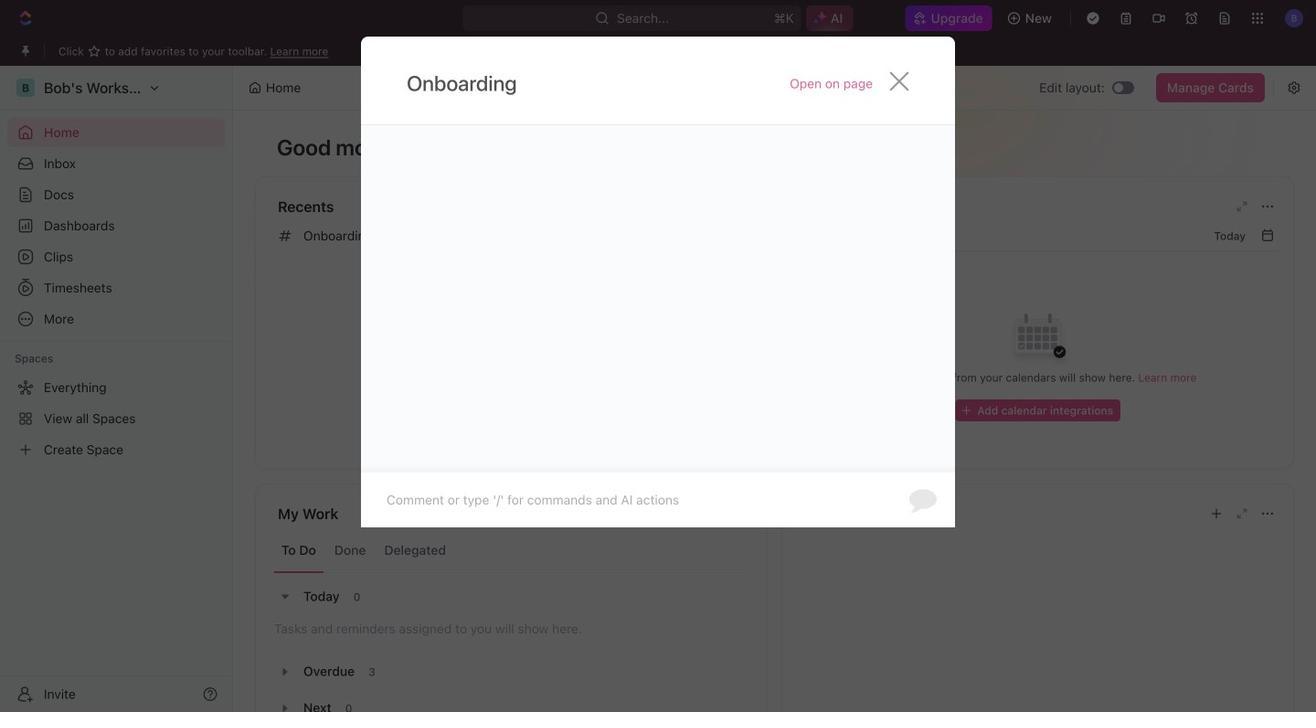 Task type: locate. For each thing, give the bounding box(es) containing it.
tree
[[7, 373, 225, 464]]

tab list
[[274, 528, 748, 573]]

dialog
[[361, 37, 955, 527]]

sidebar navigation
[[0, 66, 233, 712]]



Task type: describe. For each thing, give the bounding box(es) containing it.
tree inside sidebar navigation
[[7, 373, 225, 464]]



Task type: vqa. For each thing, say whether or not it's contained in the screenshot.
the want at the left of page
no



